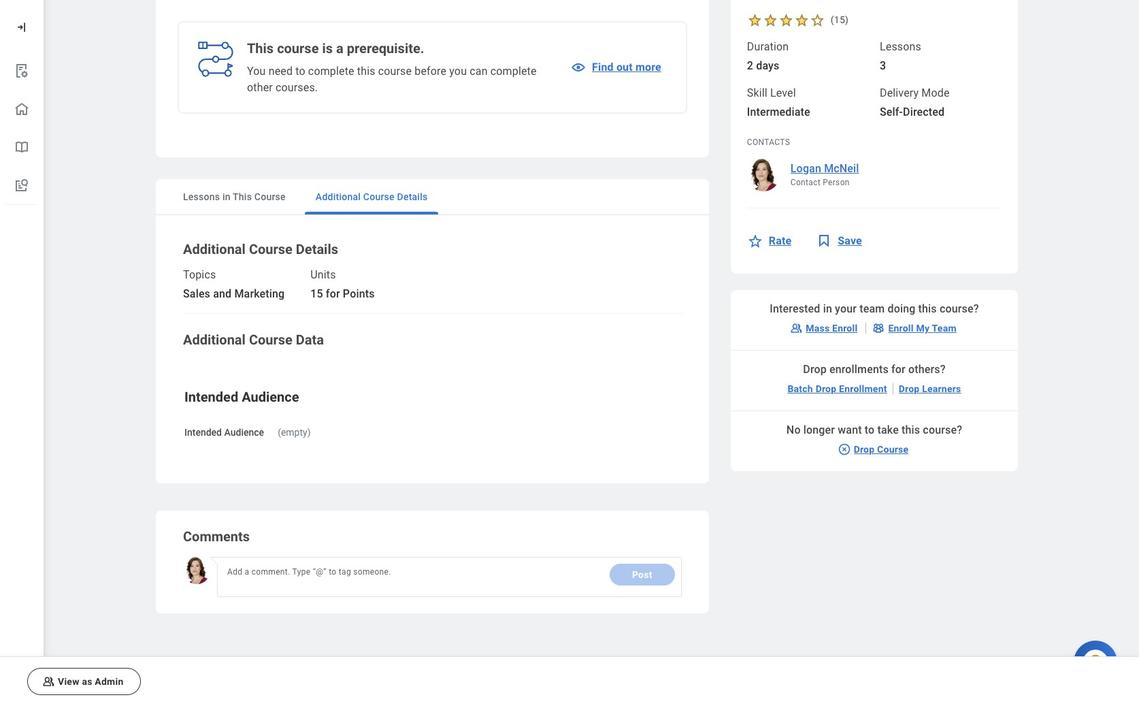 Task type: describe. For each thing, give the bounding box(es) containing it.
duration 2 days
[[747, 40, 789, 72]]

topics sales and marketing
[[183, 268, 285, 300]]

(
[[831, 14, 835, 25]]

media classroom image for view as admin
[[42, 675, 55, 688]]

additional course details inside additional course details button
[[316, 191, 428, 202]]

for for 15
[[326, 287, 340, 300]]

enroll my team link
[[867, 317, 965, 339]]

this inside you need to complete this course before you can complete other courses.
[[357, 65, 376, 78]]

in for this
[[223, 191, 231, 202]]

15 for for
[[311, 287, 323, 300]]

intermediate
[[747, 105, 811, 118]]

delivery
[[880, 86, 919, 99]]

mode
[[922, 86, 950, 99]]

media classroom image for mass enroll
[[790, 321, 803, 335]]

topics
[[183, 268, 216, 281]]

comments
[[183, 528, 250, 545]]

take
[[878, 423, 899, 436]]

a
[[336, 40, 344, 57]]

enrollments
[[830, 363, 889, 376]]

2 star image from the left
[[779, 12, 794, 28]]

out
[[617, 61, 633, 74]]

drop learners
[[899, 383, 962, 394]]

drop for drop learners
[[899, 383, 920, 394]]

batch drop enrollment link
[[783, 378, 893, 399]]

course details element
[[731, 0, 1019, 487]]

person
[[823, 177, 850, 187]]

drop course
[[854, 444, 909, 455]]

lessons for 3
[[880, 40, 922, 53]]

drop for drop enrollments for others?
[[804, 363, 827, 376]]

additional inside button
[[316, 191, 361, 202]]

lessons 3
[[880, 40, 922, 72]]

you
[[247, 65, 266, 78]]

1 complete from the left
[[308, 65, 355, 78]]

visible image
[[571, 59, 587, 76]]

drop learners link
[[894, 378, 967, 399]]

drop course button
[[832, 438, 917, 460]]

3 star image from the left
[[810, 12, 826, 28]]

find out more button
[[571, 51, 670, 84]]

this course is a prerequisite.
[[247, 40, 425, 57]]

lessons for in
[[183, 191, 220, 202]]

course inside you need to complete this course before you can complete other courses.
[[378, 65, 412, 78]]

( 15 )
[[831, 14, 849, 25]]

save button
[[816, 224, 871, 257]]

can
[[470, 65, 488, 78]]

0 vertical spatial this
[[247, 40, 274, 57]]

transformation import image
[[15, 20, 29, 34]]

2 complete from the left
[[491, 65, 537, 78]]

logan
[[791, 162, 822, 175]]

rate button
[[747, 224, 800, 257]]

logan mcneil contact person
[[791, 162, 860, 187]]

tab list containing lessons in this course
[[156, 179, 709, 215]]

directed
[[903, 105, 945, 118]]

points
[[343, 287, 375, 300]]

star image up duration
[[763, 12, 779, 28]]

more
[[636, 61, 662, 74]]

2
[[747, 59, 754, 72]]

batch
[[788, 383, 814, 394]]

1 vertical spatial additional course details
[[183, 241, 338, 257]]

2 vertical spatial additional
[[183, 332, 246, 348]]

save
[[838, 234, 862, 247]]

2 enroll from the left
[[889, 322, 914, 333]]

for for enrollments
[[892, 363, 906, 376]]

learners
[[923, 383, 962, 394]]

find out more
[[592, 61, 662, 74]]

need
[[269, 65, 293, 78]]

details inside additional course details button
[[397, 191, 428, 202]]

in for your
[[824, 302, 833, 315]]

contact card matrix manager image
[[872, 321, 886, 335]]

course? for interested in your team doing this course?
[[940, 302, 979, 315]]

your
[[835, 302, 857, 315]]

drop inside the batch drop enrollment link
[[816, 383, 837, 394]]

mass
[[806, 322, 830, 333]]

units 15 for points
[[311, 268, 375, 300]]

units
[[311, 268, 336, 281]]

prerequisite.
[[347, 40, 425, 57]]

duration
[[747, 40, 789, 53]]



Task type: locate. For each thing, give the bounding box(es) containing it.
for down the units
[[326, 287, 340, 300]]

days
[[757, 59, 780, 72]]

additional course details button
[[305, 179, 439, 214]]

data
[[296, 332, 324, 348]]

media classroom image inside the mass enroll link
[[790, 321, 803, 335]]

star image left rate
[[747, 233, 764, 249]]

view
[[58, 676, 79, 687]]

star image inside rate "button"
[[747, 233, 764, 249]]

skill level intermediate
[[747, 86, 811, 118]]

view as admin
[[58, 676, 124, 687]]

details
[[397, 191, 428, 202], [296, 241, 338, 257]]

rate
[[769, 234, 792, 247]]

0 vertical spatial details
[[397, 191, 428, 202]]

star image left (
[[794, 12, 810, 28]]

before
[[415, 65, 447, 78]]

3
[[880, 59, 887, 72]]

media classroom image
[[790, 321, 803, 335], [42, 675, 55, 688]]

for inside course details element
[[892, 363, 906, 376]]

drop inside drop learners link
[[899, 383, 920, 394]]

for
[[326, 287, 340, 300], [892, 363, 906, 376]]

this up my
[[919, 302, 937, 315]]

interested
[[770, 302, 821, 315]]

drop down others?
[[899, 383, 920, 394]]

0 vertical spatial in
[[223, 191, 231, 202]]

media classroom image left view
[[42, 675, 55, 688]]

lessons in this course
[[183, 191, 286, 202]]

0 horizontal spatial enroll
[[833, 322, 858, 333]]

lessons in this course button
[[172, 179, 297, 214]]

2 horizontal spatial star image
[[810, 12, 826, 28]]

1 vertical spatial lessons
[[183, 191, 220, 202]]

0 vertical spatial this
[[357, 65, 376, 78]]

course? down learners
[[923, 423, 963, 436]]

enrollment
[[840, 383, 888, 394]]

my
[[917, 322, 930, 333]]

course? for no longer want to take this course?
[[923, 423, 963, 436]]

for left others?
[[892, 363, 906, 376]]

post
[[632, 569, 653, 580]]

want
[[838, 423, 862, 436]]

drop right x circle icon
[[854, 444, 875, 455]]

1 horizontal spatial 15
[[835, 14, 846, 25]]

contact
[[791, 177, 821, 187]]

0 horizontal spatial course
[[277, 40, 319, 57]]

this for interested in your team doing this course?
[[919, 302, 937, 315]]

1 enroll from the left
[[833, 322, 858, 333]]

0 horizontal spatial details
[[296, 241, 338, 257]]

0 vertical spatial media classroom image
[[790, 321, 803, 335]]

admin
[[95, 676, 124, 687]]

to up the courses.
[[296, 65, 306, 78]]

lessons inside course details element
[[880, 40, 922, 53]]

others?
[[909, 363, 946, 376]]

to inside course details element
[[865, 423, 875, 436]]

1 horizontal spatial lessons
[[880, 40, 922, 53]]

0 horizontal spatial media classroom image
[[42, 675, 55, 688]]

media classroom image down interested
[[790, 321, 803, 335]]

in inside course details element
[[824, 302, 833, 315]]

mass enroll
[[806, 322, 858, 333]]

course inside button
[[878, 444, 909, 455]]

x circle image
[[838, 442, 851, 456]]

media classroom image inside "view as admin" button
[[42, 675, 55, 688]]

no
[[787, 423, 801, 436]]

report parameter image
[[14, 63, 30, 79]]

star image
[[763, 12, 779, 28], [794, 12, 810, 28], [747, 233, 764, 249]]

in inside button
[[223, 191, 231, 202]]

to inside you need to complete this course before you can complete other courses.
[[296, 65, 306, 78]]

is
[[322, 40, 333, 57]]

course? up team
[[940, 302, 979, 315]]

marketing
[[234, 287, 285, 300]]

this down prerequisite.
[[357, 65, 376, 78]]

star image
[[747, 12, 763, 28], [779, 12, 794, 28], [810, 12, 826, 28]]

no longer want to take this course?
[[787, 423, 963, 436]]

contacts
[[747, 137, 790, 147]]

1 vertical spatial details
[[296, 241, 338, 257]]

this
[[357, 65, 376, 78], [919, 302, 937, 315], [902, 423, 921, 436]]

1 horizontal spatial star image
[[779, 12, 794, 28]]

0 horizontal spatial for
[[326, 287, 340, 300]]

1 horizontal spatial course
[[378, 65, 412, 78]]

home image
[[14, 101, 30, 117]]

1 horizontal spatial to
[[865, 423, 875, 436]]

1 vertical spatial this
[[919, 302, 937, 315]]

15
[[835, 14, 846, 25], [311, 287, 323, 300]]

drop up the batch
[[804, 363, 827, 376]]

mcneil
[[825, 162, 860, 175]]

complete right can
[[491, 65, 537, 78]]

course
[[277, 40, 319, 57], [378, 65, 412, 78]]

longer
[[804, 423, 835, 436]]

1 star image from the left
[[747, 12, 763, 28]]

1 vertical spatial for
[[892, 363, 906, 376]]

in
[[223, 191, 231, 202], [824, 302, 833, 315]]

list
[[0, 52, 44, 205]]

15 inside course details element
[[835, 14, 846, 25]]

course down prerequisite.
[[378, 65, 412, 78]]

drop right the batch
[[816, 383, 837, 394]]

0 horizontal spatial lessons
[[183, 191, 220, 202]]

for inside units 15 for points
[[326, 287, 340, 300]]

0 vertical spatial to
[[296, 65, 306, 78]]

view as admin button
[[27, 668, 141, 695]]

post button
[[610, 564, 675, 586]]

1 vertical spatial in
[[824, 302, 833, 315]]

skill
[[747, 86, 768, 99]]

batch drop enrollment
[[788, 383, 888, 394]]

0 vertical spatial course?
[[940, 302, 979, 315]]

1 horizontal spatial enroll
[[889, 322, 914, 333]]

0 vertical spatial additional
[[316, 191, 361, 202]]

additional course details
[[316, 191, 428, 202], [183, 241, 338, 257]]

0 vertical spatial for
[[326, 287, 340, 300]]

lessons
[[880, 40, 922, 53], [183, 191, 220, 202]]

1 horizontal spatial media classroom image
[[790, 321, 803, 335]]

sales
[[183, 287, 210, 300]]

book open image
[[14, 139, 30, 155]]

to left the take
[[865, 423, 875, 436]]

1 horizontal spatial in
[[824, 302, 833, 315]]

1 vertical spatial to
[[865, 423, 875, 436]]

)
[[846, 14, 849, 25]]

0 horizontal spatial star image
[[747, 12, 763, 28]]

2 vertical spatial this
[[902, 423, 921, 436]]

1 horizontal spatial complete
[[491, 65, 537, 78]]

Comment text field
[[224, 564, 602, 588]]

courses.
[[276, 81, 318, 94]]

0 vertical spatial 15
[[835, 14, 846, 25]]

drop
[[804, 363, 827, 376], [816, 383, 837, 394], [899, 383, 920, 394], [854, 444, 875, 455]]

enroll down your
[[833, 322, 858, 333]]

enroll my team
[[889, 322, 957, 333]]

tab list
[[156, 179, 709, 215]]

you need to complete this course before you can complete other courses.
[[247, 65, 537, 94]]

course up need
[[277, 40, 319, 57]]

1 vertical spatial additional
[[183, 241, 246, 257]]

this right the take
[[902, 423, 921, 436]]

course?
[[940, 302, 979, 315], [923, 423, 963, 436]]

you
[[449, 65, 467, 78]]

0 horizontal spatial 15
[[311, 287, 323, 300]]

self-
[[880, 105, 903, 118]]

1 horizontal spatial details
[[397, 191, 428, 202]]

this inside lessons in this course button
[[233, 191, 252, 202]]

this
[[247, 40, 274, 57], [233, 191, 252, 202]]

drop for drop course
[[854, 444, 875, 455]]

1 horizontal spatial for
[[892, 363, 906, 376]]

1 vertical spatial 15
[[311, 287, 323, 300]]

complete down is
[[308, 65, 355, 78]]

0 horizontal spatial to
[[296, 65, 306, 78]]

0 vertical spatial additional course details
[[316, 191, 428, 202]]

interested in your team doing this course?
[[770, 302, 979, 315]]

team
[[932, 322, 957, 333]]

additional
[[316, 191, 361, 202], [183, 241, 246, 257], [183, 332, 246, 348]]

1 vertical spatial course
[[378, 65, 412, 78]]

course
[[255, 191, 286, 202], [363, 191, 395, 202], [249, 241, 293, 257], [249, 332, 293, 348], [878, 444, 909, 455]]

15 for )
[[835, 14, 846, 25]]

1 vertical spatial media classroom image
[[42, 675, 55, 688]]

drop inside button
[[854, 444, 875, 455]]

level
[[771, 86, 796, 99]]

find
[[592, 61, 614, 74]]

other
[[247, 81, 273, 94]]

additional course data
[[183, 332, 324, 348]]

and
[[213, 287, 232, 300]]

this for no longer want to take this course?
[[902, 423, 921, 436]]

team
[[860, 302, 885, 315]]

15 inside units 15 for points
[[311, 287, 323, 300]]

1 vertical spatial course?
[[923, 423, 963, 436]]

delivery mode self-directed
[[880, 86, 950, 118]]

0 vertical spatial course
[[277, 40, 319, 57]]

1 vertical spatial this
[[233, 191, 252, 202]]

media mylearning image
[[816, 233, 833, 249]]

0 horizontal spatial complete
[[308, 65, 355, 78]]

0 horizontal spatial in
[[223, 191, 231, 202]]

lessons inside button
[[183, 191, 220, 202]]

0 vertical spatial lessons
[[880, 40, 922, 53]]

doing
[[888, 302, 916, 315]]

mass enroll link
[[784, 317, 866, 339]]

enroll down doing
[[889, 322, 914, 333]]

as
[[82, 676, 92, 687]]

drop enrollments for others?
[[804, 363, 946, 376]]

enroll
[[833, 322, 858, 333], [889, 322, 914, 333]]



Task type: vqa. For each thing, say whether or not it's contained in the screenshot.
Create to the left
no



